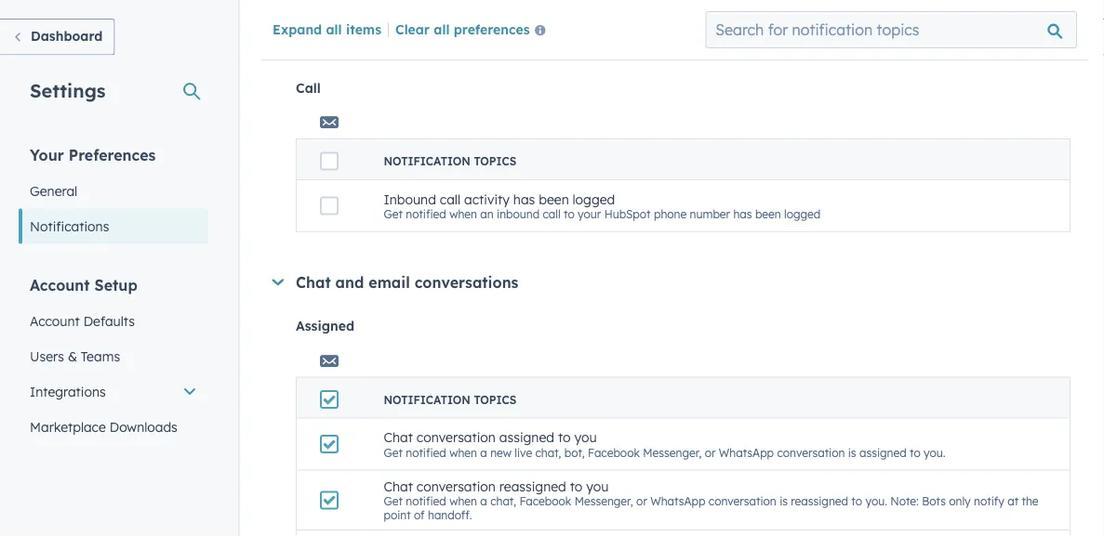Task type: describe. For each thing, give the bounding box(es) containing it.
users & teams
[[30, 349, 120, 365]]

account setup
[[30, 276, 138, 295]]

settings
[[30, 79, 106, 102]]

1 horizontal spatial call
[[543, 207, 561, 221]]

preferences
[[454, 21, 530, 37]]

chat for chat conversation reassigned to you get notified when a chat, facebook messenger, or whatsapp conversation is reassigned to you. note: bots only notify at the point of handoff.
[[384, 479, 413, 495]]

and
[[336, 274, 364, 292]]

note:
[[891, 495, 919, 509]]

0 vertical spatial number
[[760, 10, 800, 23]]

phone inside the inbound call activity has been logged get notified when an inbound call to your hubspot phone number has been logged
[[654, 207, 687, 221]]

account defaults
[[30, 313, 135, 329]]

chat, inside chat conversation reassigned to you get notified when a chat, facebook messenger, or whatsapp conversation is reassigned to you. note: bots only notify at the point of handoff.
[[491, 495, 517, 509]]

marketplace
[[30, 419, 106, 436]]

hubspot inside the inbound call activity has been logged get notified when an inbound call to your hubspot phone number has been logged
[[605, 207, 651, 221]]

inbound call activity has been logged get notified when an inbound call to your hubspot phone number has been logged
[[384, 191, 821, 221]]

assigned
[[296, 318, 355, 335]]

you for chat conversation assigned to you
[[575, 430, 597, 446]]

users
[[30, 349, 64, 365]]

to down bot,
[[570, 479, 583, 495]]

handoff.
[[428, 509, 472, 523]]

to up note:
[[910, 446, 921, 460]]

notification topics for call
[[384, 154, 517, 168]]

1 horizontal spatial phone
[[724, 10, 756, 23]]

get notified when someone leaves a voicemail on your hubspot phone number
[[384, 10, 800, 23]]

facebook inside chat conversation assigned to you get notified when a new live chat, bot, facebook messenger, or whatsapp conversation is assigned to you.
[[588, 446, 640, 460]]

an
[[481, 207, 494, 221]]

at
[[1008, 495, 1019, 509]]

inbound
[[384, 191, 436, 207]]

expand all items button
[[273, 21, 382, 37]]

to right live
[[558, 430, 571, 446]]

Search for notification topics search field
[[706, 11, 1078, 48]]

1 get from the top
[[384, 10, 403, 23]]

dashboard link
[[0, 19, 115, 55]]

when inside chat conversation reassigned to you get notified when a chat, facebook messenger, or whatsapp conversation is reassigned to you. note: bots only notify at the point of handoff.
[[450, 495, 477, 509]]

messenger, inside chat conversation assigned to you get notified when a new live chat, bot, facebook messenger, or whatsapp conversation is assigned to you.
[[643, 446, 702, 460]]

0 horizontal spatial assigned
[[500, 430, 555, 446]]

setup
[[94, 276, 138, 295]]

when inside the inbound call activity has been logged get notified when an inbound call to your hubspot phone number has been logged
[[450, 207, 477, 221]]

marketplace downloads link
[[19, 410, 208, 445]]

your preferences element
[[19, 145, 208, 244]]

0 horizontal spatial reassigned
[[500, 479, 567, 495]]

is inside chat conversation reassigned to you get notified when a chat, facebook messenger, or whatsapp conversation is reassigned to you. note: bots only notify at the point of handoff.
[[780, 495, 788, 509]]

1 notified from the top
[[406, 10, 447, 23]]

facebook inside chat conversation reassigned to you get notified when a chat, facebook messenger, or whatsapp conversation is reassigned to you. note: bots only notify at the point of handoff.
[[520, 495, 572, 509]]

when inside chat conversation assigned to you get notified when a new live chat, bot, facebook messenger, or whatsapp conversation is assigned to you.
[[450, 446, 477, 460]]

notified inside chat conversation assigned to you get notified when a new live chat, bot, facebook messenger, or whatsapp conversation is assigned to you.
[[406, 446, 447, 460]]

expand all items
[[273, 21, 382, 37]]

your inside the inbound call activity has been logged get notified when an inbound call to your hubspot phone number has been logged
[[578, 207, 601, 221]]

clear all preferences
[[395, 21, 530, 37]]

whatsapp inside chat conversation reassigned to you get notified when a chat, facebook messenger, or whatsapp conversation is reassigned to you. note: bots only notify at the point of handoff.
[[651, 495, 706, 509]]

account for account defaults
[[30, 313, 80, 329]]

activity
[[464, 191, 510, 207]]

chat for chat conversation assigned to you get notified when a new live chat, bot, facebook messenger, or whatsapp conversation is assigned to you.
[[384, 430, 413, 446]]

live
[[515, 446, 532, 460]]

all for expand
[[326, 21, 342, 37]]

someone
[[481, 10, 529, 23]]

point
[[384, 509, 411, 523]]

1 horizontal spatial reassigned
[[791, 495, 849, 509]]

chat and email conversations button
[[272, 274, 1071, 292]]

chat and email conversations
[[296, 274, 519, 292]]

get inside the inbound call activity has been logged get notified when an inbound call to your hubspot phone number has been logged
[[384, 207, 403, 221]]

account for account setup
[[30, 276, 90, 295]]

chat for chat and email conversations
[[296, 274, 331, 292]]

clear all preferences button
[[395, 19, 553, 42]]

notification topics for assigned
[[384, 393, 517, 407]]

you. inside chat conversation assigned to you get notified when a new live chat, bot, facebook messenger, or whatsapp conversation is assigned to you.
[[924, 446, 946, 460]]



Task type: locate. For each thing, give the bounding box(es) containing it.
1 all from the left
[[326, 21, 342, 37]]

when left "an"
[[450, 207, 477, 221]]

3 when from the top
[[450, 446, 477, 460]]

2 all from the left
[[434, 21, 450, 37]]

notification topics up activity
[[384, 154, 517, 168]]

chat conversation assigned to you get notified when a new live chat, bot, facebook messenger, or whatsapp conversation is assigned to you.
[[384, 430, 946, 460]]

your right the inbound
[[578, 207, 601, 221]]

1 notification topics from the top
[[384, 154, 517, 168]]

1 horizontal spatial is
[[848, 446, 857, 460]]

1 vertical spatial you
[[586, 479, 609, 495]]

email
[[369, 274, 410, 292]]

1 horizontal spatial hubspot
[[674, 10, 720, 23]]

you
[[575, 430, 597, 446], [586, 479, 609, 495]]

to
[[564, 207, 575, 221], [558, 430, 571, 446], [910, 446, 921, 460], [570, 479, 583, 495], [852, 495, 863, 509]]

facebook
[[588, 446, 640, 460], [520, 495, 572, 509]]

&
[[68, 349, 77, 365]]

0 horizontal spatial all
[[326, 21, 342, 37]]

0 vertical spatial your
[[647, 10, 671, 23]]

a right leaves
[[568, 10, 575, 23]]

marketplace downloads
[[30, 419, 178, 436]]

1 horizontal spatial messenger,
[[643, 446, 702, 460]]

1 horizontal spatial has
[[734, 207, 752, 221]]

when right of
[[450, 495, 477, 509]]

reassigned left note:
[[791, 495, 849, 509]]

hubspot
[[674, 10, 720, 23], [605, 207, 651, 221]]

1 vertical spatial messenger,
[[575, 495, 633, 509]]

number inside the inbound call activity has been logged get notified when an inbound call to your hubspot phone number has been logged
[[690, 207, 731, 221]]

2 topics from the top
[[474, 393, 517, 407]]

voicemail
[[578, 10, 628, 23]]

of
[[414, 509, 425, 523]]

topics
[[474, 154, 517, 168], [474, 393, 517, 407]]

conversation
[[417, 430, 496, 446], [777, 446, 845, 460], [417, 479, 496, 495], [709, 495, 777, 509]]

0 vertical spatial messenger,
[[643, 446, 702, 460]]

1 horizontal spatial or
[[705, 446, 716, 460]]

1 horizontal spatial logged
[[785, 207, 821, 221]]

topics up new at the bottom left of page
[[474, 393, 517, 407]]

0 horizontal spatial chat,
[[491, 495, 517, 509]]

0 vertical spatial facebook
[[588, 446, 640, 460]]

all inside button
[[434, 21, 450, 37]]

conversations
[[415, 274, 519, 292]]

call
[[296, 80, 321, 96]]

all for clear
[[434, 21, 450, 37]]

1 vertical spatial phone
[[654, 207, 687, 221]]

0 vertical spatial you.
[[924, 446, 946, 460]]

or up chat conversation reassigned to you get notified when a chat, facebook messenger, or whatsapp conversation is reassigned to you. note: bots only notify at the point of handoff.
[[705, 446, 716, 460]]

you. up bots
[[924, 446, 946, 460]]

notification
[[384, 154, 471, 168], [384, 393, 471, 407]]

0 horizontal spatial whatsapp
[[651, 495, 706, 509]]

1 horizontal spatial facebook
[[588, 446, 640, 460]]

chat, right live
[[536, 446, 561, 460]]

chat
[[296, 274, 331, 292], [384, 430, 413, 446], [384, 479, 413, 495]]

phone
[[724, 10, 756, 23], [654, 207, 687, 221]]

caret image
[[272, 279, 284, 286]]

1 vertical spatial a
[[481, 446, 487, 460]]

1 vertical spatial notification
[[384, 393, 471, 407]]

1 vertical spatial account
[[30, 313, 80, 329]]

1 horizontal spatial you.
[[924, 446, 946, 460]]

your preferences
[[30, 146, 156, 164]]

been
[[539, 191, 569, 207], [756, 207, 781, 221]]

1 horizontal spatial assigned
[[860, 446, 907, 460]]

you down chat conversation assigned to you get notified when a new live chat, bot, facebook messenger, or whatsapp conversation is assigned to you.
[[586, 479, 609, 495]]

1 horizontal spatial been
[[756, 207, 781, 221]]

downloads
[[110, 419, 178, 436]]

when
[[450, 10, 477, 23], [450, 207, 477, 221], [450, 446, 477, 460], [450, 495, 477, 509]]

4 get from the top
[[384, 495, 403, 509]]

1 vertical spatial is
[[780, 495, 788, 509]]

items
[[346, 21, 382, 37]]

2 notification topics from the top
[[384, 393, 517, 407]]

call left activity
[[440, 191, 461, 207]]

0 vertical spatial notification
[[384, 154, 471, 168]]

notified inside chat conversation reassigned to you get notified when a chat, facebook messenger, or whatsapp conversation is reassigned to you. note: bots only notify at the point of handoff.
[[406, 495, 447, 509]]

1 when from the top
[[450, 10, 477, 23]]

chat, inside chat conversation assigned to you get notified when a new live chat, bot, facebook messenger, or whatsapp conversation is assigned to you.
[[536, 446, 561, 460]]

a for assigned
[[481, 446, 487, 460]]

0 vertical spatial whatsapp
[[719, 446, 774, 460]]

0 vertical spatial you
[[575, 430, 597, 446]]

0 vertical spatial topics
[[474, 154, 517, 168]]

notifications
[[30, 218, 109, 235]]

1 vertical spatial topics
[[474, 393, 517, 407]]

1 account from the top
[[30, 276, 90, 295]]

get left of
[[384, 495, 403, 509]]

0 vertical spatial notification topics
[[384, 154, 517, 168]]

1 horizontal spatial all
[[434, 21, 450, 37]]

0 vertical spatial a
[[568, 10, 575, 23]]

expand
[[273, 21, 322, 37]]

when left new at the bottom left of page
[[450, 446, 477, 460]]

get up email
[[384, 207, 403, 221]]

you inside chat conversation reassigned to you get notified when a chat, facebook messenger, or whatsapp conversation is reassigned to you. note: bots only notify at the point of handoff.
[[586, 479, 609, 495]]

notification topics up new at the bottom left of page
[[384, 393, 517, 407]]

chat conversation reassigned to you get notified when a chat, facebook messenger, or whatsapp conversation is reassigned to you. note: bots only notify at the point of handoff.
[[384, 479, 1039, 523]]

1 vertical spatial chat,
[[491, 495, 517, 509]]

0 horizontal spatial call
[[440, 191, 461, 207]]

chat,
[[536, 446, 561, 460], [491, 495, 517, 509]]

0 horizontal spatial hubspot
[[605, 207, 651, 221]]

4 notified from the top
[[406, 495, 447, 509]]

all left the items
[[326, 21, 342, 37]]

only
[[949, 495, 971, 509]]

0 vertical spatial phone
[[724, 10, 756, 23]]

leaves
[[532, 10, 565, 23]]

assigned up note:
[[860, 446, 907, 460]]

0 vertical spatial account
[[30, 276, 90, 295]]

or inside chat conversation reassigned to you get notified when a chat, facebook messenger, or whatsapp conversation is reassigned to you. note: bots only notify at the point of handoff.
[[637, 495, 648, 509]]

3 notified from the top
[[406, 446, 447, 460]]

0 vertical spatial hubspot
[[674, 10, 720, 23]]

0 vertical spatial chat
[[296, 274, 331, 292]]

0 horizontal spatial facebook
[[520, 495, 572, 509]]

hubspot right the on
[[674, 10, 720, 23]]

is inside chat conversation assigned to you get notified when a new live chat, bot, facebook messenger, or whatsapp conversation is assigned to you.
[[848, 446, 857, 460]]

all
[[326, 21, 342, 37], [434, 21, 450, 37]]

account defaults link
[[19, 304, 208, 339]]

facebook right bot,
[[588, 446, 640, 460]]

whatsapp inside chat conversation assigned to you get notified when a new live chat, bot, facebook messenger, or whatsapp conversation is assigned to you.
[[719, 446, 774, 460]]

0 horizontal spatial you.
[[866, 495, 888, 509]]

a for reassigned
[[481, 495, 487, 509]]

you right live
[[575, 430, 597, 446]]

2 when from the top
[[450, 207, 477, 221]]

clear
[[395, 21, 430, 37]]

call
[[440, 191, 461, 207], [543, 207, 561, 221]]

notify
[[974, 495, 1005, 509]]

0 vertical spatial chat,
[[536, 446, 561, 460]]

3 get from the top
[[384, 446, 403, 460]]

a inside chat conversation reassigned to you get notified when a chat, facebook messenger, or whatsapp conversation is reassigned to you. note: bots only notify at the point of handoff.
[[481, 495, 487, 509]]

bots
[[922, 495, 946, 509]]

1 notification from the top
[[384, 154, 471, 168]]

topics up activity
[[474, 154, 517, 168]]

your
[[30, 146, 64, 164]]

1 vertical spatial notification topics
[[384, 393, 517, 407]]

1 vertical spatial or
[[637, 495, 648, 509]]

notified
[[406, 10, 447, 23], [406, 207, 447, 221], [406, 446, 447, 460], [406, 495, 447, 509]]

integrations button
[[19, 375, 208, 410]]

2 account from the top
[[30, 313, 80, 329]]

1 vertical spatial number
[[690, 207, 731, 221]]

0 horizontal spatial logged
[[573, 191, 615, 207]]

messenger, down bot,
[[575, 495, 633, 509]]

new
[[491, 446, 512, 460]]

your right the on
[[647, 10, 671, 23]]

topics for assigned
[[474, 393, 517, 407]]

inbound
[[497, 207, 540, 221]]

general
[[30, 183, 77, 199]]

notification for assigned
[[384, 393, 471, 407]]

a
[[568, 10, 575, 23], [481, 446, 487, 460], [481, 495, 487, 509]]

1 vertical spatial hubspot
[[605, 207, 651, 221]]

chat inside chat conversation reassigned to you get notified when a chat, facebook messenger, or whatsapp conversation is reassigned to you. note: bots only notify at the point of handoff.
[[384, 479, 413, 495]]

notified inside the inbound call activity has been logged get notified when an inbound call to your hubspot phone number has been logged
[[406, 207, 447, 221]]

messenger,
[[643, 446, 702, 460], [575, 495, 633, 509]]

call right the inbound
[[543, 207, 561, 221]]

assigned left bot,
[[500, 430, 555, 446]]

0 vertical spatial is
[[848, 446, 857, 460]]

0 horizontal spatial number
[[690, 207, 731, 221]]

1 vertical spatial facebook
[[520, 495, 572, 509]]

bot,
[[565, 446, 585, 460]]

0 horizontal spatial your
[[578, 207, 601, 221]]

a inside chat conversation assigned to you get notified when a new live chat, bot, facebook messenger, or whatsapp conversation is assigned to you.
[[481, 446, 487, 460]]

dashboard
[[31, 28, 103, 44]]

get inside chat conversation assigned to you get notified when a new live chat, bot, facebook messenger, or whatsapp conversation is assigned to you.
[[384, 446, 403, 460]]

4 when from the top
[[450, 495, 477, 509]]

hubspot up chat and email conversations dropdown button
[[605, 207, 651, 221]]

get
[[384, 10, 403, 23], [384, 207, 403, 221], [384, 446, 403, 460], [384, 495, 403, 509]]

1 vertical spatial you.
[[866, 495, 888, 509]]

reassigned
[[500, 479, 567, 495], [791, 495, 849, 509]]

reassigned down live
[[500, 479, 567, 495]]

account setup element
[[19, 275, 208, 537]]

2 vertical spatial a
[[481, 495, 487, 509]]

1 horizontal spatial number
[[760, 10, 800, 23]]

2 notification from the top
[[384, 393, 471, 407]]

on
[[631, 10, 644, 23]]

1 vertical spatial whatsapp
[[651, 495, 706, 509]]

or down chat conversation assigned to you get notified when a new live chat, bot, facebook messenger, or whatsapp conversation is assigned to you.
[[637, 495, 648, 509]]

defaults
[[83, 313, 135, 329]]

notification topics
[[384, 154, 517, 168], [384, 393, 517, 407]]

you.
[[924, 446, 946, 460], [866, 495, 888, 509]]

logged
[[573, 191, 615, 207], [785, 207, 821, 221]]

the
[[1022, 495, 1039, 509]]

whatsapp down chat conversation assigned to you get notified when a new live chat, bot, facebook messenger, or whatsapp conversation is assigned to you.
[[651, 495, 706, 509]]

1 horizontal spatial your
[[647, 10, 671, 23]]

0 horizontal spatial is
[[780, 495, 788, 509]]

all right "clear"
[[434, 21, 450, 37]]

notification for call
[[384, 154, 471, 168]]

0 horizontal spatial has
[[514, 191, 535, 207]]

2 get from the top
[[384, 207, 403, 221]]

you for chat conversation reassigned to you
[[586, 479, 609, 495]]

get right the items
[[384, 10, 403, 23]]

account up users
[[30, 313, 80, 329]]

2 notified from the top
[[406, 207, 447, 221]]

0 horizontal spatial been
[[539, 191, 569, 207]]

2 vertical spatial chat
[[384, 479, 413, 495]]

or inside chat conversation assigned to you get notified when a new live chat, bot, facebook messenger, or whatsapp conversation is assigned to you.
[[705, 446, 716, 460]]

whatsapp up chat conversation reassigned to you get notified when a chat, facebook messenger, or whatsapp conversation is reassigned to you. note: bots only notify at the point of handoff.
[[719, 446, 774, 460]]

messenger, inside chat conversation reassigned to you get notified when a chat, facebook messenger, or whatsapp conversation is reassigned to you. note: bots only notify at the point of handoff.
[[575, 495, 633, 509]]

1 vertical spatial your
[[578, 207, 601, 221]]

account
[[30, 276, 90, 295], [30, 313, 80, 329]]

1 horizontal spatial chat,
[[536, 446, 561, 460]]

you inside chat conversation assigned to you get notified when a new live chat, bot, facebook messenger, or whatsapp conversation is assigned to you.
[[575, 430, 597, 446]]

1 topics from the top
[[474, 154, 517, 168]]

integrations
[[30, 384, 106, 400]]

get inside chat conversation reassigned to you get notified when a chat, facebook messenger, or whatsapp conversation is reassigned to you. note: bots only notify at the point of handoff.
[[384, 495, 403, 509]]

when left someone
[[450, 10, 477, 23]]

messenger, up chat conversation reassigned to you get notified when a chat, facebook messenger, or whatsapp conversation is reassigned to you. note: bots only notify at the point of handoff.
[[643, 446, 702, 460]]

0 horizontal spatial or
[[637, 495, 648, 509]]

topics for call
[[474, 154, 517, 168]]

chat inside chat conversation assigned to you get notified when a new live chat, bot, facebook messenger, or whatsapp conversation is assigned to you.
[[384, 430, 413, 446]]

your
[[647, 10, 671, 23], [578, 207, 601, 221]]

1 vertical spatial chat
[[384, 430, 413, 446]]

users & teams link
[[19, 339, 208, 375]]

0 horizontal spatial phone
[[654, 207, 687, 221]]

number
[[760, 10, 800, 23], [690, 207, 731, 221]]

account up account defaults
[[30, 276, 90, 295]]

you. inside chat conversation reassigned to you get notified when a chat, facebook messenger, or whatsapp conversation is reassigned to you. note: bots only notify at the point of handoff.
[[866, 495, 888, 509]]

0 horizontal spatial messenger,
[[575, 495, 633, 509]]

has
[[514, 191, 535, 207], [734, 207, 752, 221]]

to right the inbound
[[564, 207, 575, 221]]

1 horizontal spatial whatsapp
[[719, 446, 774, 460]]

get up point
[[384, 446, 403, 460]]

teams
[[81, 349, 120, 365]]

preferences
[[69, 146, 156, 164]]

a right handoff.
[[481, 495, 487, 509]]

general link
[[19, 174, 208, 209]]

facebook down live
[[520, 495, 572, 509]]

or
[[705, 446, 716, 460], [637, 495, 648, 509]]

is
[[848, 446, 857, 460], [780, 495, 788, 509]]

you. left note:
[[866, 495, 888, 509]]

chat, down new at the bottom left of page
[[491, 495, 517, 509]]

a left new at the bottom left of page
[[481, 446, 487, 460]]

assigned
[[500, 430, 555, 446], [860, 446, 907, 460]]

whatsapp
[[719, 446, 774, 460], [651, 495, 706, 509]]

to left note:
[[852, 495, 863, 509]]

to inside the inbound call activity has been logged get notified when an inbound call to your hubspot phone number has been logged
[[564, 207, 575, 221]]

notifications link
[[19, 209, 208, 244]]

0 vertical spatial or
[[705, 446, 716, 460]]



Task type: vqa. For each thing, say whether or not it's contained in the screenshot.
group
no



